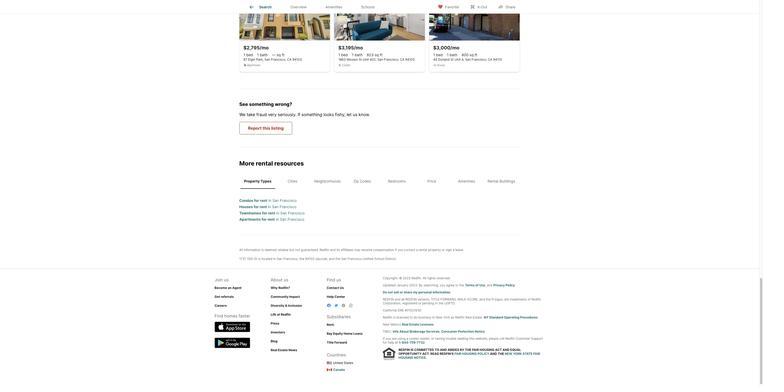 Task type: describe. For each thing, give the bounding box(es) containing it.
this inside if you are using a screen reader, or having trouble reading this website, please call redfin customer support for help at
[[469, 337, 475, 341]]

$3,000
[[433, 45, 450, 50]]

notice
[[414, 356, 426, 360]]

0 horizontal spatial to
[[410, 315, 413, 319]]

this inside button
[[263, 126, 270, 131]]

0 horizontal spatial and
[[440, 348, 447, 352]]

elgin
[[248, 58, 255, 61]]

estate.
[[473, 315, 483, 319]]

out
[[481, 5, 487, 9]]

or left sign
[[442, 248, 445, 252]]

or inside redfin and all redfin variants, title forward, walk score, and the r logos, are trademarks of redfin corporation, registered or pending in the uspto.
[[418, 301, 421, 305]]

united
[[333, 361, 343, 365]]

life
[[271, 313, 276, 316]]

1 bath for $2,795
[[257, 53, 268, 57]]

new
[[505, 352, 512, 356]]

consumer protection notice link
[[441, 330, 485, 334]]

fair inside redfin is committed to and abides by the fair housing act and equal opportunity act. read redfin's
[[472, 348, 479, 352]]

equity
[[333, 332, 343, 336]]

reserved.
[[437, 276, 451, 280]]

as
[[451, 315, 454, 319]]

bay equity home loans
[[327, 332, 363, 336]]

by
[[460, 348, 464, 352]]

become an agent
[[215, 286, 242, 290]]

rental buildings tab
[[484, 175, 519, 188]]

diversity
[[271, 304, 284, 308]]

are inside if you are using a screen reader, or having trouble reading this website, please call redfin customer support for help at
[[392, 337, 397, 341]]

0 horizontal spatial 94103
[[292, 58, 302, 61]]

94110
[[493, 58, 502, 61]]

customer
[[516, 337, 530, 341]]

opportunity
[[399, 352, 422, 356]]

bath for $2,795
[[260, 53, 268, 57]]

1 horizontal spatial you
[[398, 248, 403, 252]]

$3,000 /mo
[[433, 45, 459, 50]]

more rental resources
[[239, 160, 304, 167]]

0 horizontal spatial fair
[[454, 352, 461, 356]]

1 horizontal spatial a
[[416, 248, 418, 252]]

screen
[[409, 337, 419, 341]]

housing inside new york state fair housing notice
[[399, 356, 413, 360]]

rent right "townhomes"
[[268, 211, 275, 215]]

1 horizontal spatial amenities tab
[[449, 175, 484, 188]]

1 horizontal spatial something
[[301, 112, 322, 117]]

/mo for $2,795
[[260, 45, 269, 50]]

1 bath for $3,195
[[352, 53, 363, 57]]

agree
[[446, 283, 454, 287]]

property
[[428, 248, 441, 252]]

redfin and all redfin variants, title forward, walk score, and the r logos, are trademarks of redfin corporation, registered or pending in the uspto.
[[383, 297, 541, 305]]

800
[[462, 53, 469, 57]]

0 horizontal spatial about
[[271, 277, 283, 282]]

. down agree at the bottom right of page
[[450, 290, 451, 294]]

new york state fair housing notice
[[399, 352, 540, 360]]

photo of 1863 mission st unit 402, san francisco, ca 94103 image
[[334, 0, 425, 40]]

neighborhoods tab
[[310, 175, 345, 188]]

. up trademarks on the right bottom
[[515, 283, 516, 287]]

/mo for $3,000
[[450, 45, 459, 50]]

for up "townhomes"
[[254, 204, 259, 209]]

become an agent button
[[215, 286, 242, 290]]

the left uspto.
[[439, 301, 443, 305]]

privacy policy link
[[493, 283, 515, 287]]

1731 15th st is located in san francisco, the 94103 zipcode, and the san francisco unified school district.
[[239, 257, 397, 261]]

condos
[[239, 198, 253, 203]]

contact
[[327, 286, 339, 290]]

rent right condos on the bottom left
[[260, 198, 267, 203]]

0 vertical spatial at
[[277, 313, 280, 316]]

redfin.
[[412, 276, 422, 280]]

1731
[[239, 257, 246, 261]]

the inside redfin is committed to and abides by the fair housing act and equal opportunity act. read redfin's
[[465, 348, 471, 352]]

fair housing policy link
[[454, 352, 489, 356]]

x-out
[[477, 5, 487, 9]]

act
[[495, 348, 502, 352]]

real estate news button
[[271, 348, 297, 352]]

diversity & inclusion button
[[271, 304, 302, 308]]

find us
[[327, 277, 341, 282]]

of inside redfin and all redfin variants, title forward, walk score, and the r logos, are trademarks of redfin corporation, registered or pending in the uspto.
[[528, 297, 531, 301]]

help
[[388, 341, 394, 344]]

property types tab
[[240, 175, 275, 188]]

at inside if you are using a screen reader, or having trouble reading this website, please call redfin customer support for help at
[[395, 341, 398, 344]]

r
[[492, 297, 494, 301]]

receive
[[361, 248, 372, 252]]

investors button
[[271, 330, 285, 334]]

redfin for and
[[383, 297, 394, 301]]

1 horizontal spatial housing
[[462, 352, 477, 356]]

0 vertical spatial estate
[[409, 323, 419, 326]]

more rental resources heading
[[239, 160, 520, 174]]

fair housing policy and the
[[454, 352, 505, 356]]

francisco, down — sq ft
[[271, 58, 286, 61]]

call
[[499, 337, 504, 341]]

and right 'use'
[[487, 283, 492, 287]]

1 vertical spatial amenities
[[458, 179, 475, 183]]

searching,
[[424, 283, 439, 287]]

may
[[354, 248, 361, 252]]

all
[[401, 297, 405, 301]]

ca for $3,000 /mo
[[488, 58, 492, 61]]

francisco, down but
[[283, 257, 299, 261]]

1 vertical spatial information
[[433, 290, 450, 294]]

5 1 from the left
[[433, 53, 435, 57]]

if inside if you are using a screen reader, or having trouble reading this website, please call redfin customer support for help at
[[383, 337, 385, 341]]

policy
[[506, 283, 515, 287]]

. down committed at bottom
[[426, 356, 427, 360]]

forward,
[[440, 297, 457, 301]]

life at redfin button
[[271, 313, 291, 316]]

housing inside redfin is committed to and abides by the fair housing act and equal opportunity act. read redfin's
[[480, 348, 494, 352]]

2 horizontal spatial a
[[453, 248, 454, 252]]

tab list containing property types
[[239, 174, 520, 189]]

title forward button
[[327, 341, 347, 344]]

website,
[[475, 337, 488, 341]]

new mexico real estate licenses
[[383, 323, 434, 326]]

1 horizontal spatial about
[[399, 330, 409, 334]]

loans
[[353, 332, 363, 336]]

uspto.
[[444, 301, 456, 305]]

for right "townhomes"
[[262, 211, 267, 215]]

0 horizontal spatial information
[[244, 248, 261, 252]]

redfin twitter image
[[334, 303, 338, 308]]

or inside if you are using a screen reader, or having trouble reading this website, please call redfin customer support for help at
[[431, 337, 434, 341]]

2 horizontal spatial 94103
[[405, 58, 415, 61]]

823 sq ft
[[367, 53, 382, 57]]

0 horizontal spatial of
[[475, 283, 478, 287]]

©
[[399, 276, 402, 280]]

x-
[[477, 5, 481, 9]]

sq for $3,195
[[375, 53, 379, 57]]

1 vertical spatial all
[[423, 276, 426, 280]]

unified
[[363, 257, 373, 261]]

bed for $2,795
[[246, 53, 253, 57]]

states
[[344, 361, 353, 365]]

redfin inside redfin and all redfin variants, title forward, walk score, and the r logos, are trademarks of redfin corporation, registered or pending in the uspto.
[[532, 297, 541, 301]]

business
[[418, 315, 431, 319]]

ny standard operating procedures link
[[484, 315, 538, 319]]

1 vertical spatial is
[[258, 257, 261, 261]]

1 bed for $3,000
[[433, 53, 443, 57]]

1 vertical spatial not
[[388, 290, 393, 294]]

condos for rent in san francisco houses for rent in san francisco townhomes for rent in san francisco apartments for rent in san francisco
[[239, 198, 305, 222]]

2 horizontal spatial you
[[440, 283, 445, 287]]

0 horizontal spatial all
[[239, 248, 243, 252]]

real estate licenses link
[[402, 323, 434, 326]]

house
[[437, 64, 445, 67]]

the down guaranteed.
[[299, 257, 304, 261]]

and right score,
[[479, 297, 485, 301]]

press
[[271, 321, 279, 325]]

2 1 from the left
[[257, 53, 259, 57]]

1863 mission st unit 402, san francisco, ca 94103
[[338, 58, 415, 61]]

terms of use link
[[465, 283, 485, 287]]

overview tab
[[281, 1, 316, 13]]

tab list containing search
[[239, 0, 388, 13]]

property types
[[244, 179, 271, 183]]

us flag image
[[327, 362, 332, 365]]

you inside if you are using a screen reader, or having trouble reading this website, please call redfin customer support for help at
[[386, 337, 391, 341]]

info
[[393, 330, 399, 334]]

act.
[[422, 352, 430, 356]]

0 horizontal spatial st
[[254, 257, 257, 261]]

francisco, right 402,
[[384, 58, 399, 61]]

canadian flag image
[[327, 369, 332, 371]]

1 vertical spatial estate
[[278, 348, 288, 352]]

the down its
[[335, 257, 340, 261]]

find for find homes faster
[[215, 313, 223, 319]]

us for find us
[[336, 277, 341, 282]]

bath for $3,195
[[355, 53, 363, 57]]

redfin down &
[[281, 313, 291, 316]]

center
[[335, 295, 345, 299]]

community impact
[[271, 295, 300, 299]]

the left r
[[486, 297, 491, 301]]

know.
[[359, 112, 370, 117]]

standard
[[489, 315, 503, 319]]

cities
[[288, 179, 297, 183]]

2 horizontal spatial and
[[503, 348, 509, 352]]

join us
[[215, 277, 229, 282]]

price
[[427, 179, 436, 183]]

1 horizontal spatial new
[[436, 315, 442, 319]]

1 horizontal spatial is
[[261, 248, 264, 252]]

redfin?
[[278, 286, 290, 290]]

see
[[239, 101, 248, 107]]

subsidiaries
[[327, 314, 351, 319]]

in inside redfin and all redfin variants, title forward, walk score, and the r logos, are trademarks of redfin corporation, registered or pending in the uspto.
[[435, 301, 438, 305]]

redfin inside if you are using a screen reader, or having trouble reading this website, please call redfin customer support for help at
[[505, 337, 515, 341]]

redfin pinterest image
[[341, 303, 346, 308]]

unit for $3,000 /mo
[[455, 58, 461, 61]]

0 horizontal spatial real
[[271, 348, 277, 352]]

contact us
[[327, 286, 344, 290]]

st for $3,195
[[359, 58, 362, 61]]

0 vertical spatial amenities tab
[[316, 1, 352, 13]]

redfin right 'as'
[[455, 315, 465, 319]]

become
[[215, 286, 227, 290]]

price tab
[[414, 175, 449, 188]]

resources
[[274, 160, 304, 167]]

bay equity home loans button
[[327, 332, 363, 336]]

0 horizontal spatial amenities
[[325, 5, 342, 9]]

about us
[[271, 277, 288, 282]]

careers
[[215, 304, 227, 308]]

1 horizontal spatial real
[[402, 323, 409, 326]]

read
[[430, 352, 439, 356]]



Task type: locate. For each thing, give the bounding box(es) containing it.
1 vertical spatial if
[[383, 337, 385, 341]]

1 vertical spatial to
[[410, 315, 413, 319]]

redfin down "share"
[[405, 297, 417, 301]]

0 vertical spatial of
[[475, 283, 478, 287]]

ft for $3,000
[[475, 53, 477, 57]]

canada
[[333, 368, 345, 372]]

do not sell or share my personal information .
[[383, 290, 451, 294]]

sq up 1863 mission st unit 402, san francisco, ca 94103
[[375, 53, 379, 57]]

0 vertical spatial all
[[239, 248, 243, 252]]

94103
[[292, 58, 302, 61], [405, 58, 415, 61], [305, 257, 315, 261]]

redfin up zipcode,
[[320, 248, 329, 252]]

3 bath from the left
[[450, 53, 457, 57]]

about
[[271, 277, 283, 282], [399, 330, 409, 334]]

rental
[[256, 160, 273, 167], [419, 248, 427, 252]]

are inside redfin and all redfin variants, title forward, walk score, and the r logos, are trademarks of redfin corporation, registered or pending in the uspto.
[[504, 297, 509, 301]]

more
[[239, 160, 254, 167]]

4 1 from the left
[[352, 53, 354, 57]]

1 1 bath from the left
[[257, 53, 268, 57]]

3 sq from the left
[[470, 53, 474, 57]]

1 vertical spatial you
[[440, 283, 445, 287]]

0 horizontal spatial a
[[406, 337, 408, 341]]

bed for $3,195
[[341, 53, 348, 57]]

0 vertical spatial about
[[271, 277, 283, 282]]

1 horizontal spatial st
[[359, 58, 362, 61]]

1 bath from the left
[[260, 53, 268, 57]]

1 vertical spatial are
[[392, 337, 397, 341]]

0 vertical spatial new
[[436, 315, 442, 319]]

protection
[[458, 330, 474, 334]]

1 vertical spatial new
[[383, 323, 390, 326]]

2 vertical spatial is
[[393, 315, 396, 319]]

all up 1731
[[239, 248, 243, 252]]

0 horizontal spatial housing
[[399, 356, 413, 360]]

87 elgin park, san francisco, ca 94103
[[243, 58, 302, 61]]

francisco, down 800 sq ft
[[472, 58, 487, 61]]

rent right the apartments
[[268, 217, 275, 222]]

equal housing opportunity image
[[383, 348, 395, 360]]

2 1 bath from the left
[[352, 53, 363, 57]]

find homes faster
[[215, 313, 250, 319]]

1 horizontal spatial sq
[[375, 53, 379, 57]]

report this listing
[[248, 126, 284, 131]]

the right "by"
[[465, 348, 471, 352]]

share
[[404, 290, 412, 294]]

1 vertical spatial amenities tab
[[449, 175, 484, 188]]

community impact button
[[271, 295, 300, 299]]

press button
[[271, 321, 279, 325]]

rental left property
[[419, 248, 427, 252]]

1 horizontal spatial find
[[327, 277, 335, 282]]

0 vertical spatial real
[[465, 315, 472, 319]]

new left the york
[[436, 315, 442, 319]]

1 up 1863 at the top
[[338, 53, 340, 57]]

rental inside 'heading'
[[256, 160, 273, 167]]

news
[[289, 348, 297, 352]]

bath up mission
[[355, 53, 363, 57]]

a right sign
[[453, 248, 454, 252]]

this left listing
[[263, 126, 270, 131]]

operating
[[504, 315, 519, 319]]

2 unit from the left
[[455, 58, 461, 61]]

2 ca from the left
[[400, 58, 404, 61]]

trouble
[[446, 337, 456, 341]]

inclusion
[[288, 304, 302, 308]]

, left the privacy at the right bottom of page
[[485, 283, 486, 287]]

2 horizontal spatial st
[[451, 58, 454, 61]]

and left all
[[395, 297, 400, 301]]

1 bath for $3,000
[[447, 53, 457, 57]]

3 ca from the left
[[488, 58, 492, 61]]

and right policy
[[490, 352, 497, 356]]

find for find us
[[327, 277, 335, 282]]

0 horizontal spatial is
[[258, 257, 261, 261]]

york
[[443, 315, 450, 319]]

tab list
[[239, 0, 388, 13], [239, 174, 520, 189]]

3 bed from the left
[[436, 53, 443, 57]]

us up us
[[336, 277, 341, 282]]

my
[[413, 290, 418, 294]]

search
[[259, 5, 272, 9]]

zipcode,
[[315, 257, 328, 261]]

about up using in the right of the page
[[399, 330, 409, 334]]

a right contact at the right bottom of page
[[416, 248, 418, 252]]

1 vertical spatial of
[[528, 297, 531, 301]]

$3,195 /mo
[[338, 45, 363, 50]]

are down info
[[392, 337, 397, 341]]

1 vertical spatial about
[[399, 330, 409, 334]]

sell
[[394, 290, 399, 294]]

1 horizontal spatial unit
[[455, 58, 461, 61]]

not right do at the right bottom
[[388, 290, 393, 294]]

1 bath up mission
[[352, 53, 363, 57]]

download the redfin app on the apple app store image
[[215, 322, 250, 332]]

not right but
[[295, 248, 300, 252]]

for left help
[[383, 341, 387, 344]]

1 up 45
[[433, 53, 435, 57]]

redfin down 'california'
[[383, 315, 392, 319]]

information up title
[[433, 290, 450, 294]]

the left new
[[498, 352, 504, 356]]

us for join us
[[224, 277, 229, 282]]

is left deemed
[[261, 248, 264, 252]]

2 horizontal spatial fair
[[533, 352, 540, 356]]

countries
[[327, 352, 346, 358]]

2 horizontal spatial /mo
[[450, 45, 459, 50]]

3 1 from the left
[[338, 53, 340, 57]]

1 up park, on the top left of page
[[257, 53, 259, 57]]

0 vertical spatial information
[[244, 248, 261, 252]]

new york state fair housing notice link
[[399, 352, 540, 360]]

1 horizontal spatial are
[[504, 297, 509, 301]]

2 1 bed from the left
[[338, 53, 348, 57]]

0 vertical spatial rental
[[256, 160, 273, 167]]

1 horizontal spatial /mo
[[354, 45, 363, 50]]

mission
[[347, 58, 358, 61]]

or right sell
[[400, 290, 403, 294]]

for right condos on the bottom left
[[254, 198, 259, 203]]

0 horizontal spatial 1 bath
[[257, 53, 268, 57]]

1 bed for $2,795
[[243, 53, 253, 57]]

0 horizontal spatial ,
[[440, 330, 440, 334]]

photo of 87 elgin park, san francisco, ca 94103 image
[[239, 0, 330, 40]]

1 bed up 45
[[433, 53, 443, 57]]

trademarks
[[510, 297, 527, 301]]

unit for $3,195 /mo
[[363, 58, 369, 61]]

deemed
[[265, 248, 277, 252]]

all left rights
[[423, 276, 426, 280]]

of left 'use'
[[475, 283, 478, 287]]

1 horizontal spatial estate
[[409, 323, 419, 326]]

for inside if you are using a screen reader, or having trouble reading this website, please call redfin customer support for help at
[[383, 341, 387, 344]]

.
[[515, 283, 516, 287], [450, 290, 451, 294], [425, 341, 426, 344], [426, 356, 427, 360]]

1 vertical spatial at
[[395, 341, 398, 344]]

in
[[268, 198, 271, 203], [268, 204, 271, 209], [276, 211, 279, 215], [276, 217, 279, 222], [273, 257, 276, 261], [435, 301, 438, 305], [432, 315, 435, 319]]

0 horizontal spatial something
[[249, 101, 274, 107]]

mexico
[[390, 323, 401, 326]]

bed for $3,000
[[436, 53, 443, 57]]

redfin facebook image
[[327, 303, 331, 308]]

0 horizontal spatial 1 bed
[[243, 53, 253, 57]]

3 1 bed from the left
[[433, 53, 443, 57]]

if down trec:
[[383, 337, 385, 341]]

rent up "townhomes"
[[260, 204, 267, 209]]

redfin right call
[[505, 337, 515, 341]]

6 1 from the left
[[447, 53, 449, 57]]

at left 1-
[[395, 341, 398, 344]]

fair inside new york state fair housing notice
[[533, 352, 540, 356]]

this right reading
[[469, 337, 475, 341]]

if you are using a screen reader, or having trouble reading this website, please call redfin customer support for help at
[[383, 337, 543, 344]]

impact
[[289, 295, 300, 299]]

using
[[398, 337, 405, 341]]

us right join
[[224, 277, 229, 282]]

redfin right trademarks on the right bottom
[[532, 297, 541, 301]]

1 bed from the left
[[246, 53, 253, 57]]

unit
[[363, 58, 369, 61], [455, 58, 461, 61]]

this
[[263, 126, 270, 131], [469, 337, 475, 341]]

and right act
[[503, 348, 509, 352]]

1 bath up park, on the top left of page
[[257, 53, 268, 57]]

a inside if you are using a screen reader, or having trouble reading this website, please call redfin customer support for help at
[[406, 337, 408, 341]]

0 vertical spatial this
[[263, 126, 270, 131]]

redfin down 844-
[[399, 348, 410, 352]]

2 bed from the left
[[341, 53, 348, 57]]

the
[[299, 257, 304, 261], [335, 257, 340, 261], [459, 283, 464, 287], [486, 297, 491, 301], [439, 301, 443, 305]]

1 1 from the left
[[243, 53, 245, 57]]

find down 'careers'
[[215, 313, 223, 319]]

2 /mo from the left
[[354, 45, 363, 50]]

0 horizontal spatial the
[[465, 348, 471, 352]]

0 horizontal spatial if
[[298, 112, 300, 117]]

1 /mo from the left
[[260, 45, 269, 50]]

bedrooms
[[388, 179, 406, 183]]

1 vertical spatial this
[[469, 337, 475, 341]]

2 horizontal spatial bath
[[450, 53, 457, 57]]

park,
[[256, 58, 264, 61]]

2 tab list from the top
[[239, 174, 520, 189]]

1 up mission
[[352, 53, 354, 57]]

1-
[[399, 341, 402, 344]]

something left "looks"
[[301, 112, 322, 117]]

0 vertical spatial if
[[298, 112, 300, 117]]

us
[[340, 286, 344, 290]]

0 vertical spatial ,
[[485, 283, 486, 287]]

you down trec:
[[386, 337, 391, 341]]

zip codes tab
[[345, 175, 380, 188]]

0 horizontal spatial not
[[295, 248, 300, 252]]

procedures
[[520, 315, 538, 319]]

ft up 45 dorland st unit 4, san francisco, ca 94110
[[475, 53, 477, 57]]

0 horizontal spatial ft
[[282, 53, 284, 57]]

guaranteed.
[[301, 248, 319, 252]]

consumer
[[441, 330, 457, 334]]

neighborhoods
[[314, 179, 341, 183]]

1 horizontal spatial if
[[383, 337, 385, 341]]

of right trademarks on the right bottom
[[528, 297, 531, 301]]

0 horizontal spatial estate
[[278, 348, 288, 352]]

1 horizontal spatial ft
[[380, 53, 382, 57]]

1 vertical spatial rental
[[419, 248, 427, 252]]

2 bath from the left
[[355, 53, 363, 57]]

bath up park, on the top left of page
[[260, 53, 268, 57]]

unit left 4,
[[455, 58, 461, 61]]

st for $3,000
[[451, 58, 454, 61]]

0 horizontal spatial unit
[[363, 58, 369, 61]]

redfin inside redfin is committed to and abides by the fair housing act and equal opportunity act. read redfin's
[[399, 348, 410, 352]]

get referrals button
[[215, 295, 234, 299]]

1 horizontal spatial not
[[388, 290, 393, 294]]

variants,
[[418, 297, 430, 301]]

1 horizontal spatial 1 bed
[[338, 53, 348, 57]]

francisco
[[280, 198, 297, 203], [280, 204, 296, 209], [288, 211, 305, 215], [287, 217, 304, 222], [348, 257, 362, 261]]

title
[[431, 297, 440, 301]]

new up trec:
[[383, 323, 390, 326]]

real left estate.
[[465, 315, 472, 319]]

real down licensed on the right
[[402, 323, 409, 326]]

2 horizontal spatial ca
[[488, 58, 492, 61]]

0 vertical spatial not
[[295, 248, 300, 252]]

x-out button
[[465, 1, 492, 12]]

3 /mo from the left
[[450, 45, 459, 50]]

bed up elgin
[[246, 53, 253, 57]]

see something wrong?
[[239, 101, 292, 107]]

sq up 45 dorland st unit 4, san francisco, ca 94110
[[470, 53, 474, 57]]

1 horizontal spatial at
[[395, 341, 398, 344]]

download the redfin app from the google play store image
[[215, 338, 250, 348]]

affiliates
[[341, 248, 353, 252]]

1 ft from the left
[[282, 53, 284, 57]]

rental
[[488, 179, 498, 183]]

schools tab
[[352, 1, 384, 13]]

1 horizontal spatial the
[[498, 352, 504, 356]]

its
[[336, 248, 340, 252]]

1 tab list from the top
[[239, 0, 388, 13]]

1 horizontal spatial ca
[[400, 58, 404, 61]]

0 horizontal spatial new
[[383, 323, 390, 326]]

1 horizontal spatial 94103
[[305, 257, 315, 261]]

0 vertical spatial to
[[455, 283, 458, 287]]

, up having
[[440, 330, 440, 334]]

. up committed at bottom
[[425, 341, 426, 344]]

sq right —
[[277, 53, 281, 57]]

information up 15th
[[244, 248, 261, 252]]

bedrooms tab
[[380, 175, 414, 188]]

0 horizontal spatial are
[[392, 337, 397, 341]]

located
[[261, 257, 272, 261]]

us
[[353, 112, 357, 117], [224, 277, 229, 282], [284, 277, 288, 282], [336, 277, 341, 282]]

3 1 bath from the left
[[447, 53, 457, 57]]

1 ca from the left
[[287, 58, 292, 61]]

brokerage
[[410, 330, 425, 334]]

for right the apartments
[[262, 217, 267, 222]]

0 vertical spatial find
[[327, 277, 335, 282]]

please
[[489, 337, 499, 341]]

estate left news
[[278, 348, 288, 352]]

the left terms at right
[[459, 283, 464, 287]]

759-
[[410, 341, 417, 344]]

0 horizontal spatial rental
[[256, 160, 273, 167]]

to right agree at the bottom right of page
[[455, 283, 458, 287]]

why redfin? button
[[271, 286, 290, 290]]

if
[[395, 248, 397, 252]]

score,
[[467, 297, 479, 301]]

unit down 823
[[363, 58, 369, 61]]

and left its
[[330, 248, 336, 252]]

us up redfin?
[[284, 277, 288, 282]]

1 unit from the left
[[363, 58, 369, 61]]

is up mexico
[[393, 315, 396, 319]]

3 ft from the left
[[475, 53, 477, 57]]

and right zipcode,
[[329, 257, 335, 261]]

search link
[[249, 4, 272, 10]]

amenities tab
[[316, 1, 352, 13], [449, 175, 484, 188]]

estate down do
[[409, 323, 419, 326]]

townhomes
[[239, 211, 261, 215]]

0 horizontal spatial find
[[215, 313, 223, 319]]

sq for $3,000
[[470, 53, 474, 57]]

reliable
[[278, 248, 288, 252]]

ca for $3,195 /mo
[[400, 58, 404, 61]]

us right let
[[353, 112, 357, 117]]

1 horizontal spatial rental
[[419, 248, 427, 252]]

0 vertical spatial are
[[504, 297, 509, 301]]

about up "why"
[[271, 277, 283, 282]]

rental right more
[[256, 160, 273, 167]]

title
[[327, 341, 334, 344]]

ft for $3,195
[[380, 53, 382, 57]]

you down reserved.
[[440, 283, 445, 287]]

or down services
[[431, 337, 434, 341]]

let
[[347, 112, 352, 117]]

1 horizontal spatial to
[[455, 283, 458, 287]]

are right logos,
[[504, 297, 509, 301]]

1 vertical spatial find
[[215, 313, 223, 319]]

bath for $3,000
[[450, 53, 457, 57]]

1 vertical spatial ,
[[440, 330, 440, 334]]

sign
[[446, 248, 452, 252]]

at right life
[[277, 313, 280, 316]]

2 vertical spatial real
[[271, 348, 277, 352]]

us for about us
[[284, 277, 288, 282]]

1 up '87'
[[243, 53, 245, 57]]

updated january 2023: by searching, you agree to the terms of use , and privacy policy .
[[383, 283, 516, 287]]

2 horizontal spatial sq
[[470, 53, 474, 57]]

2 sq from the left
[[375, 53, 379, 57]]

california
[[383, 308, 397, 312]]

2 ft from the left
[[380, 53, 382, 57]]

1 horizontal spatial ,
[[485, 283, 486, 287]]

canada link
[[327, 368, 345, 372]]

bed up 1863 at the top
[[341, 53, 348, 57]]

california dre #01521930
[[383, 308, 421, 312]]

to
[[435, 348, 439, 352]]

0 horizontal spatial at
[[277, 313, 280, 316]]

ft up 1863 mission st unit 402, san francisco, ca 94103
[[380, 53, 382, 57]]

0 vertical spatial something
[[249, 101, 274, 107]]

#01521930
[[405, 308, 421, 312]]

cities tab
[[275, 175, 310, 188]]

0 horizontal spatial ca
[[287, 58, 292, 61]]

1 horizontal spatial and
[[490, 352, 497, 356]]

2 horizontal spatial 1 bath
[[447, 53, 457, 57]]

find up contact
[[327, 277, 335, 282]]

1 bed for $3,195
[[338, 53, 348, 57]]

to left do
[[410, 315, 413, 319]]

types
[[261, 179, 271, 183]]

1 horizontal spatial amenities
[[458, 179, 475, 183]]

services
[[426, 330, 440, 334]]

you right if
[[398, 248, 403, 252]]

1 sq from the left
[[277, 53, 281, 57]]

1 vertical spatial real
[[402, 323, 409, 326]]

402,
[[370, 58, 376, 61]]

redfin for is
[[399, 348, 410, 352]]

1 horizontal spatial bed
[[341, 53, 348, 57]]

1 up dorland
[[447, 53, 449, 57]]

careers button
[[215, 304, 227, 308]]

redfin instagram image
[[349, 303, 353, 308]]

&
[[285, 304, 287, 308]]

trec:
[[383, 330, 392, 334]]

united states
[[333, 361, 353, 365]]

2 horizontal spatial is
[[393, 315, 396, 319]]

0 horizontal spatial /mo
[[260, 45, 269, 50]]

$2,795
[[243, 45, 260, 50]]

/mo for $3,195
[[354, 45, 363, 50]]

1 1 bed from the left
[[243, 53, 253, 57]]

if right seriously. on the top of the page
[[298, 112, 300, 117]]

st right mission
[[359, 58, 362, 61]]

bath
[[260, 53, 268, 57], [355, 53, 363, 57], [450, 53, 457, 57]]

photo of 45 dorland st unit 4, san francisco, ca 94110 image
[[429, 0, 520, 40]]

support
[[531, 337, 543, 341]]

st right 15th
[[254, 257, 257, 261]]



Task type: vqa. For each thing, say whether or not it's contained in the screenshot.
Share button
yes



